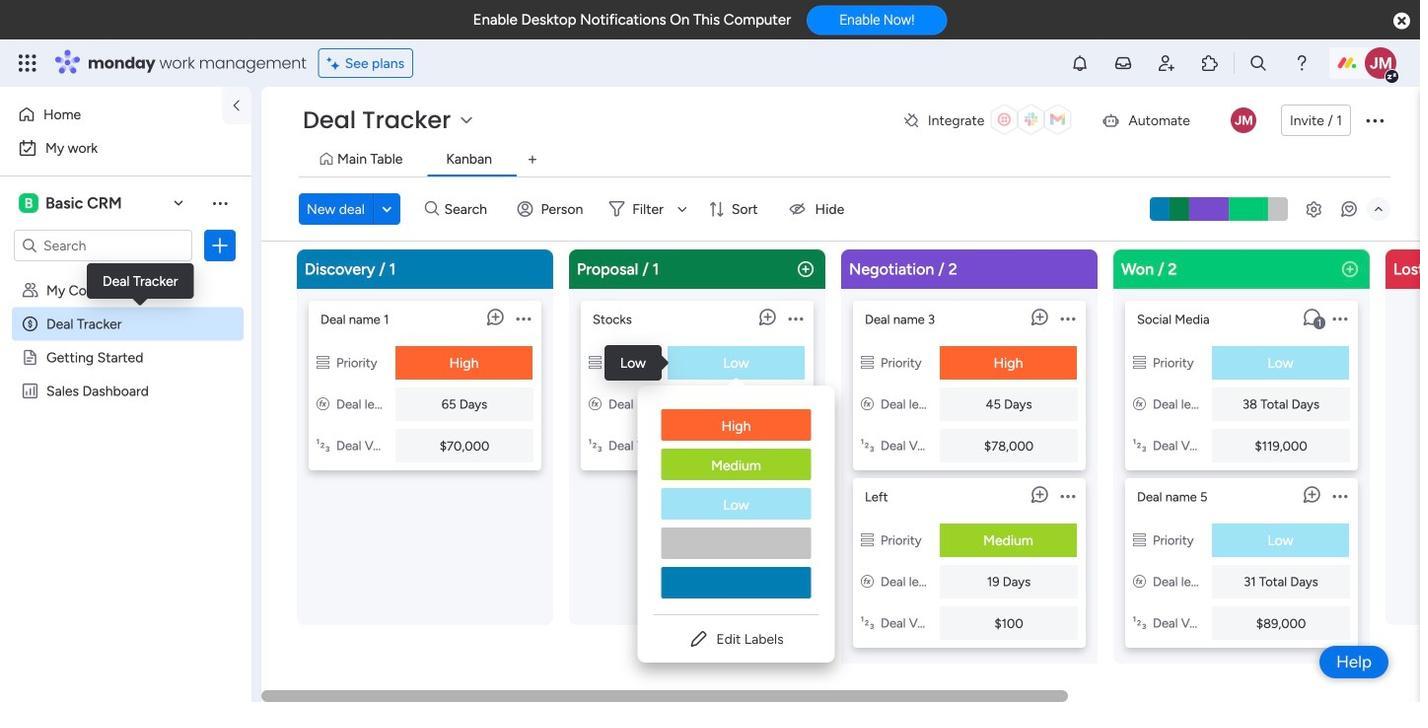 Task type: vqa. For each thing, say whether or not it's contained in the screenshot.
2nd v2 small numbers digit column outline image
yes



Task type: locate. For each thing, give the bounding box(es) containing it.
0 horizontal spatial options image
[[516, 301, 531, 337]]

row group
[[293, 250, 1420, 691]]

new deal image
[[1341, 259, 1360, 279]]

0 horizontal spatial v2 function small outline image
[[589, 397, 602, 412]]

2 horizontal spatial options image
[[1333, 301, 1348, 337]]

v2 function small outline image
[[589, 397, 602, 412], [861, 397, 874, 412], [1133, 397, 1146, 412]]

v2 status outline image
[[317, 355, 329, 371], [861, 355, 874, 371], [1133, 355, 1146, 371], [861, 533, 874, 548]]

2 horizontal spatial v2 function small outline image
[[1133, 397, 1146, 412]]

v2 small numbers digit column outline image
[[317, 438, 329, 454], [1133, 438, 1146, 454], [1133, 616, 1146, 631]]

3 v2 function small outline image from the left
[[1133, 397, 1146, 412]]

2 options image from the left
[[1061, 301, 1076, 337]]

v2 search image
[[425, 198, 439, 220]]

v2 function small outline image for v2 status outline icon to the top
[[589, 397, 602, 412]]

options image for the middle v2 function small outline image
[[1061, 301, 1076, 337]]

3 options image from the left
[[1333, 301, 1348, 337]]

tab list
[[299, 144, 1391, 177]]

Search field
[[439, 195, 499, 223]]

v2 small numbers digit column outline image
[[589, 438, 602, 454], [861, 438, 874, 454], [861, 616, 874, 631]]

v2 function small outline image
[[317, 397, 329, 412], [861, 574, 874, 590], [1133, 574, 1146, 590]]

list box
[[0, 270, 252, 674], [853, 293, 1086, 648], [1126, 293, 1358, 648], [638, 394, 835, 615]]

public dashboard image
[[21, 382, 39, 400]]

options image
[[1363, 109, 1387, 132], [210, 236, 230, 255], [789, 301, 803, 337], [1333, 478, 1348, 514]]

1 horizontal spatial v2 function small outline image
[[861, 397, 874, 412]]

1 horizontal spatial v2 function small outline image
[[861, 574, 874, 590]]

1 v2 function small outline image from the left
[[589, 397, 602, 412]]

options image
[[516, 301, 531, 337], [1061, 301, 1076, 337], [1333, 301, 1348, 337]]

collapse image
[[1371, 201, 1387, 217]]

workspace image
[[19, 192, 38, 214]]

tab
[[517, 144, 548, 176]]

option
[[12, 99, 210, 130], [12, 132, 240, 164], [0, 273, 252, 277], [661, 409, 811, 443], [661, 449, 811, 482], [661, 488, 811, 522], [661, 528, 811, 559], [661, 567, 811, 599]]

0 horizontal spatial v2 status outline image
[[589, 355, 602, 371]]

v2 function small outline image for options image for the middle v2 function small outline image's v2 status outline image
[[861, 397, 874, 412]]

2 v2 function small outline image from the left
[[861, 397, 874, 412]]

1 vertical spatial v2 status outline image
[[1133, 533, 1146, 548]]

Search in workspace field
[[41, 234, 165, 257]]

invite members image
[[1157, 53, 1177, 73]]

add view image
[[529, 153, 537, 167]]

v2 status outline image
[[589, 355, 602, 371], [1133, 533, 1146, 548]]

1 horizontal spatial options image
[[1061, 301, 1076, 337]]

workspace options image
[[210, 193, 230, 213]]



Task type: describe. For each thing, give the bounding box(es) containing it.
0 horizontal spatial v2 function small outline image
[[317, 397, 329, 412]]

v2 status outline image for options image for the middle v2 function small outline image
[[861, 355, 874, 371]]

new deal image
[[796, 259, 816, 279]]

search everything image
[[1249, 53, 1269, 73]]

monday marketplace image
[[1201, 53, 1220, 73]]

jeremy miller image
[[1231, 108, 1257, 133]]

see plans image
[[327, 52, 345, 74]]

2 horizontal spatial v2 function small outline image
[[1133, 574, 1146, 590]]

edit labels image
[[689, 629, 709, 649]]

angle down image
[[382, 202, 392, 217]]

select product image
[[18, 53, 37, 73]]

workspace selection element
[[19, 191, 125, 215]]

1 options image from the left
[[516, 301, 531, 337]]

options image for rightmost v2 function small outline image
[[1333, 301, 1348, 337]]

arrow down image
[[671, 197, 694, 221]]

1 horizontal spatial v2 status outline image
[[1133, 533, 1146, 548]]

0 vertical spatial v2 status outline image
[[589, 355, 602, 371]]

notifications image
[[1070, 53, 1090, 73]]

v2 small numbers digit column outline image for v2 function small outline image to the left
[[317, 438, 329, 454]]

jeremy miller image
[[1365, 47, 1397, 79]]

v2 status outline image for options image corresponding to rightmost v2 function small outline image
[[1133, 355, 1146, 371]]

v2 status outline image for 1st options image
[[317, 355, 329, 371]]

help image
[[1292, 53, 1312, 73]]

dapulse close image
[[1394, 11, 1411, 32]]

v2 small numbers digit column outline image for rightmost v2 function small outline image
[[1133, 616, 1146, 631]]

v2 function small outline image for v2 status outline image for options image corresponding to rightmost v2 function small outline image
[[1133, 397, 1146, 412]]

update feed image
[[1114, 53, 1133, 73]]

public board image
[[21, 348, 39, 367]]



